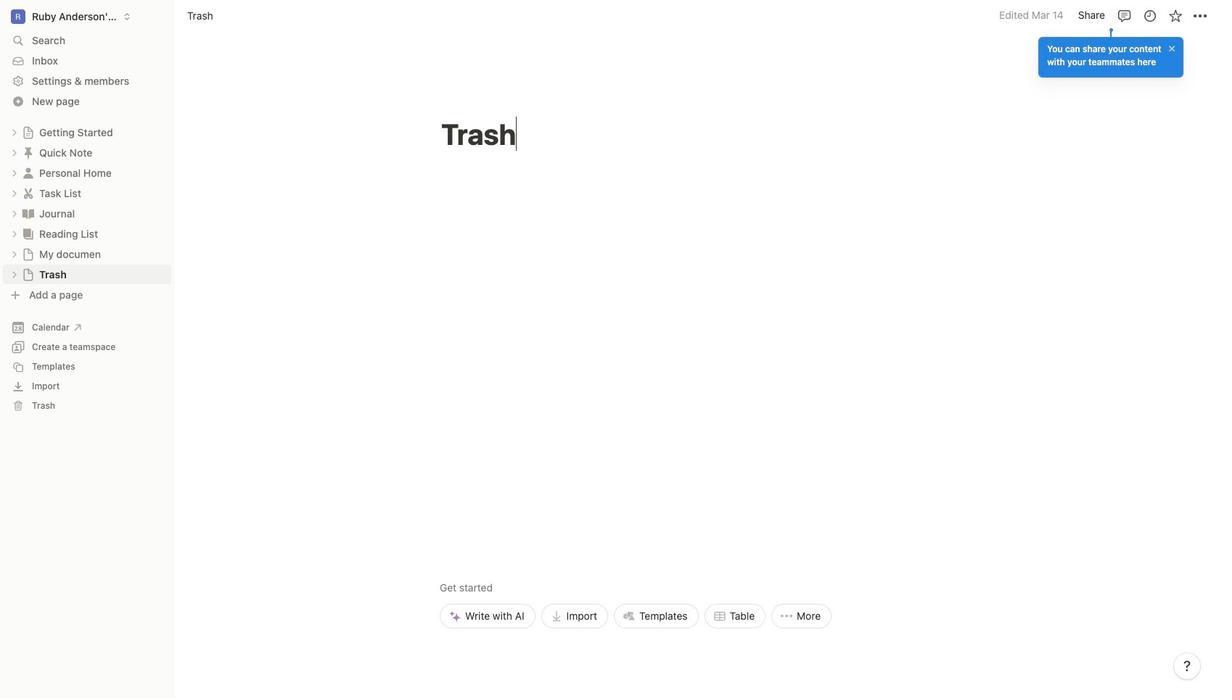Task type: vqa. For each thing, say whether or not it's contained in the screenshot.
second Open image
yes



Task type: describe. For each thing, give the bounding box(es) containing it.
favorite image
[[1168, 8, 1183, 23]]

6 open image from the top
[[10, 250, 19, 259]]

2 open image from the top
[[10, 270, 19, 279]]

4 open image from the top
[[10, 189, 19, 198]]

1 open image from the top
[[10, 128, 19, 137]]

updates image
[[1143, 8, 1157, 23]]

3 open image from the top
[[10, 169, 19, 177]]



Task type: locate. For each thing, give the bounding box(es) containing it.
open image
[[10, 128, 19, 137], [10, 148, 19, 157], [10, 169, 19, 177], [10, 189, 19, 198], [10, 230, 19, 238], [10, 250, 19, 259]]

open image
[[10, 209, 19, 218], [10, 270, 19, 279]]

menu
[[440, 480, 832, 629]]

5 open image from the top
[[10, 230, 19, 238]]

comments image
[[1117, 8, 1132, 23]]

2 open image from the top
[[10, 148, 19, 157]]

0 vertical spatial open image
[[10, 209, 19, 218]]

1 vertical spatial open image
[[10, 270, 19, 279]]

change page icon image
[[22, 126, 35, 139], [21, 146, 36, 160], [21, 166, 36, 180], [21, 186, 36, 201], [21, 206, 36, 221], [21, 227, 36, 241], [22, 248, 35, 261], [22, 268, 35, 281]]

1 open image from the top
[[10, 209, 19, 218]]



